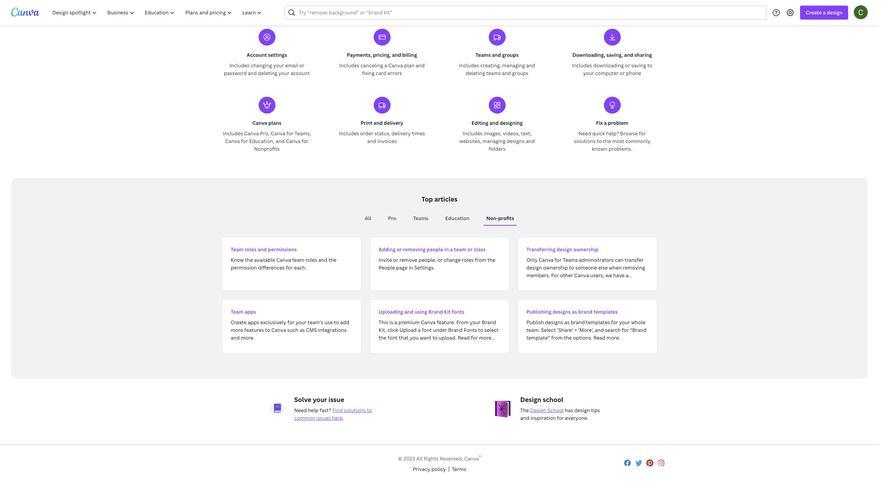 Task type: locate. For each thing, give the bounding box(es) containing it.
0 vertical spatial brand
[[428, 309, 443, 316]]

designs up 'share'
[[553, 309, 571, 316]]

groups inside the includes creating, managing and deleting teams and groups
[[512, 70, 528, 77]]

0 horizontal spatial read
[[458, 335, 470, 341]]

transfer
[[625, 257, 644, 264]]

in
[[444, 246, 449, 253], [409, 265, 413, 271]]

0 vertical spatial in
[[444, 246, 449, 253]]

groups right teams
[[512, 70, 528, 77]]

permissions
[[268, 246, 297, 253]]

know
[[231, 257, 244, 264]]

1 read from the left
[[458, 335, 470, 341]]

need inside the need quick help? browse for solutions to the most commonly known problems.
[[579, 130, 591, 137]]

0 vertical spatial more
[[231, 327, 243, 334]]

upload.
[[439, 335, 457, 341]]

includes for creating,
[[459, 62, 479, 69]]

to right find
[[367, 407, 372, 414]]

design right transferring
[[557, 246, 572, 253]]

differences
[[258, 265, 285, 271]]

2 read from the left
[[594, 335, 605, 341]]

1 horizontal spatial more
[[479, 335, 491, 341]]

2 vertical spatial designs
[[545, 319, 563, 326]]

problem
[[608, 120, 628, 126]]

that
[[399, 335, 409, 341]]

font down click
[[388, 335, 398, 341]]

groups up the includes creating, managing and deleting teams and groups
[[502, 52, 519, 58]]

solutions down quick
[[574, 138, 596, 145]]

templates up search
[[594, 309, 618, 316]]

delivery
[[384, 120, 403, 126], [392, 130, 411, 137]]

to up "other"
[[569, 265, 574, 271]]

0 horizontal spatial all
[[365, 215, 371, 222]]

apps inside create apps exclusively for your team's use to add more features to canva such as cms integrations and more.
[[248, 319, 259, 326]]

includes inside the includes creating, managing and deleting teams and groups
[[459, 62, 479, 69]]

1 horizontal spatial font
[[422, 327, 432, 334]]

for inside 'know the available canva team roles and the permission differences for each.'
[[286, 265, 293, 271]]

plan
[[404, 62, 415, 69]]

read
[[458, 335, 470, 341], [594, 335, 605, 341]]

team up change
[[454, 246, 466, 253]]

as inside publish designs as brand templates for your whole team. select 'share' > 'more', and search for "brand template" from the options. read more.
[[564, 319, 570, 326]]

more. down features
[[241, 335, 254, 341]]

canva inside this is a premium canva feature. from your brand kit, click upload a font under brand fonts to select the font that you want to upload. read for more details.
[[421, 319, 436, 326]]

to inside find solutions to common issues here
[[367, 407, 372, 414]]

managing down teams and groups
[[502, 62, 525, 69]]

2 vertical spatial as
[[300, 327, 305, 334]]

teams down transferring design ownership
[[563, 257, 578, 264]]

1 vertical spatial in
[[409, 265, 413, 271]]

fast?
[[320, 407, 331, 414]]

for up the commonly
[[639, 130, 646, 137]]

read down fonts
[[458, 335, 470, 341]]

top articles
[[422, 195, 458, 204]]

1 vertical spatial team
[[231, 309, 243, 316]]

teams inside only canva for teams administrators can transfer design ownership to someone else when removing members. for other canva users, we have a recommended workaround.
[[563, 257, 578, 264]]

font up want
[[422, 327, 432, 334]]

teams down "top"
[[413, 215, 428, 222]]

more.
[[241, 335, 254, 341], [607, 335, 620, 341]]

or inside the includes changing your email or password and deleting your account
[[299, 62, 304, 69]]

1 horizontal spatial solutions
[[574, 138, 596, 145]]

for up such
[[288, 319, 294, 326]]

billing
[[402, 52, 417, 58]]

1 vertical spatial delivery
[[392, 130, 411, 137]]

0 horizontal spatial in
[[409, 265, 413, 271]]

includes down payments,
[[339, 62, 359, 69]]

0 horizontal spatial teams
[[413, 215, 428, 222]]

2 deleting from the left
[[466, 70, 485, 77]]

from inside invite or remove people, or change roles from the people page in settings.
[[475, 257, 486, 264]]

common
[[294, 415, 315, 422]]

removing inside only canva for teams administrators can transfer design ownership to someone else when removing members. for other canva users, we have a recommended workaround.
[[623, 265, 645, 271]]

roles right change
[[462, 257, 474, 264]]

0 horizontal spatial from
[[475, 257, 486, 264]]

0 horizontal spatial create
[[231, 319, 246, 326]]

1 horizontal spatial deleting
[[466, 70, 485, 77]]

design
[[520, 396, 541, 404], [530, 407, 546, 414]]

2 horizontal spatial teams
[[563, 257, 578, 264]]

need up common at left bottom
[[294, 407, 307, 414]]

includes inside includes canceling a canva plan and fixing card errors
[[339, 62, 359, 69]]

apps for team
[[245, 309, 256, 316]]

1 horizontal spatial teams
[[476, 52, 491, 58]]

as inside create apps exclusively for your team's use to add more features to canva such as cms integrations and more.
[[300, 327, 305, 334]]

includes inside the includes changing your email or password and deleting your account
[[229, 62, 250, 69]]

design up 'the'
[[520, 396, 541, 404]]

need left quick
[[579, 130, 591, 137]]

designs up select
[[545, 319, 563, 326]]

a
[[823, 9, 826, 16], [384, 62, 387, 69], [604, 120, 607, 126], [450, 246, 453, 253], [626, 272, 629, 279], [394, 319, 397, 326], [418, 327, 421, 334]]

design inside dropdown button
[[827, 9, 843, 16]]

problems.
[[609, 146, 632, 152]]

team apps
[[231, 309, 256, 316]]

1 vertical spatial create
[[231, 319, 246, 326]]

as up the >
[[572, 309, 577, 316]]

design inside has design tips and inspiration for everyone.
[[574, 407, 590, 414]]

1 horizontal spatial in
[[444, 246, 449, 253]]

0 horizontal spatial as
[[300, 327, 305, 334]]

brand left kit
[[428, 309, 443, 316]]

1 horizontal spatial ownership
[[574, 246, 599, 253]]

2 team from the top
[[231, 309, 243, 316]]

brand up the select
[[482, 319, 496, 326]]

1 horizontal spatial need
[[579, 130, 591, 137]]

privacy policy link
[[413, 466, 446, 474]]

2 horizontal spatial roles
[[462, 257, 474, 264]]

pricing,
[[373, 52, 391, 58]]

account settings
[[247, 52, 287, 58]]

1 horizontal spatial brand
[[448, 327, 463, 334]]

1 horizontal spatial team
[[454, 246, 466, 253]]

1 vertical spatial designs
[[553, 309, 571, 316]]

0 horizontal spatial more
[[231, 327, 243, 334]]

page
[[396, 265, 408, 271]]

1 more. from the left
[[241, 335, 254, 341]]

2 vertical spatial brand
[[448, 327, 463, 334]]

downloading, saving, and sharing
[[572, 52, 652, 58]]

design down "only"
[[526, 265, 542, 271]]

read down search
[[594, 335, 605, 341]]

card
[[376, 70, 386, 77]]

saving
[[631, 62, 646, 69]]

from down 'share'
[[551, 335, 563, 341]]

design school link
[[530, 407, 564, 414]]

use
[[324, 319, 333, 326]]

teams button
[[410, 212, 431, 225]]

solve your issue image
[[269, 401, 286, 416]]

canva up pro, at left
[[252, 120, 267, 126]]

template"
[[526, 335, 550, 341]]

for down fonts
[[471, 335, 478, 341]]

1 horizontal spatial roles
[[305, 257, 317, 264]]

help?
[[606, 130, 619, 137]]

1 team from the top
[[231, 246, 243, 253]]

read inside this is a premium canva feature. from your brand kit, click upload a font under brand fonts to select the font that you want to upload. read for more details.
[[458, 335, 470, 341]]

for right search
[[622, 327, 629, 334]]

websites,
[[459, 138, 481, 145]]

0 horizontal spatial more.
[[241, 335, 254, 341]]

brand up 'more',
[[578, 309, 593, 316]]

0 vertical spatial teams
[[476, 52, 491, 58]]

1 vertical spatial apps
[[248, 319, 259, 326]]

canva inside © 2023 all rights reserved, canva ®
[[464, 456, 479, 462]]

computer
[[595, 70, 619, 77]]

0 vertical spatial as
[[572, 309, 577, 316]]

or left phone
[[620, 70, 625, 77]]

removing down transfer at bottom
[[623, 265, 645, 271]]

0 vertical spatial font
[[422, 327, 432, 334]]

1 horizontal spatial create
[[806, 9, 822, 16]]

1 horizontal spatial read
[[594, 335, 605, 341]]

roles up "available"
[[245, 246, 257, 253]]

change
[[444, 257, 461, 264]]

includes for changing
[[229, 62, 250, 69]]

team
[[454, 246, 466, 253], [292, 257, 304, 264]]

0 vertical spatial team
[[231, 246, 243, 253]]

roles up each.
[[305, 257, 317, 264]]

add
[[340, 319, 349, 326]]

your inside this is a premium canva feature. from your brand kit, click upload a font under brand fonts to select the font that you want to upload. read for more details.
[[470, 319, 481, 326]]

premium
[[398, 319, 420, 326]]

all right 2023
[[416, 456, 423, 462]]

1 vertical spatial brand
[[571, 319, 585, 326]]

create for create apps exclusively for your team's use to add more features to canva such as cms integrations and more.
[[231, 319, 246, 326]]

canva down uploading and using brand kit fonts
[[421, 319, 436, 326]]

0 vertical spatial designs
[[507, 138, 525, 145]]

using
[[415, 309, 427, 316]]

0 vertical spatial apps
[[245, 309, 256, 316]]

brand down from
[[448, 327, 463, 334]]

1 vertical spatial team
[[292, 257, 304, 264]]

your up fonts
[[470, 319, 481, 326]]

team up each.
[[292, 257, 304, 264]]

in inside invite or remove people, or change roles from the people page in settings.
[[409, 265, 413, 271]]

1 vertical spatial font
[[388, 335, 398, 341]]

ownership up for
[[543, 265, 568, 271]]

1 vertical spatial groups
[[512, 70, 528, 77]]

1 horizontal spatial from
[[551, 335, 563, 341]]

designs inside publish designs as brand templates for your whole team. select 'share' > 'more', and search for "brand template" from the options. read more.
[[545, 319, 563, 326]]

designs for publishing
[[553, 309, 571, 316]]

create inside dropdown button
[[806, 9, 822, 16]]

to down under
[[433, 335, 438, 341]]

canva inside 'know the available canva team roles and the permission differences for each.'
[[276, 257, 291, 264]]

includes inside includes downloading or saving to your computer or phone
[[572, 62, 592, 69]]

need for solve your issue
[[294, 407, 307, 414]]

includes left pro, at left
[[223, 130, 243, 137]]

templates inside publish designs as brand templates for your whole team. select 'share' > 'more', and search for "brand template" from the options. read more.
[[586, 319, 610, 326]]

commonly
[[625, 138, 651, 145]]

uploading
[[379, 309, 403, 316]]

transferring design ownership
[[526, 246, 599, 253]]

and inside includes canva pro, canva for teams, canva for education, and canva for nonprofits
[[276, 138, 285, 145]]

includes inside includes order status, delivery times and invoices
[[339, 130, 359, 137]]

or up account
[[299, 62, 304, 69]]

2 horizontal spatial brand
[[482, 319, 496, 326]]

quick
[[592, 130, 605, 137]]

brand
[[428, 309, 443, 316], [482, 319, 496, 326], [448, 327, 463, 334]]

teams
[[476, 52, 491, 58], [413, 215, 428, 222], [563, 257, 578, 264]]

workaround.
[[562, 280, 592, 287]]

canva down permissions
[[276, 257, 291, 264]]

2 more. from the left
[[607, 335, 620, 341]]

1 vertical spatial managing
[[483, 138, 506, 145]]

teams for teams and groups
[[476, 52, 491, 58]]

canva up errors
[[388, 62, 403, 69]]

in right people
[[444, 246, 449, 253]]

in down remove
[[409, 265, 413, 271]]

1 vertical spatial more
[[479, 335, 491, 341]]

from inside publish designs as brand templates for your whole team. select 'share' > 'more', and search for "brand template" from the options. read more.
[[551, 335, 563, 341]]

errors
[[388, 70, 402, 77]]

1 vertical spatial ownership
[[543, 265, 568, 271]]

'share'
[[557, 327, 573, 334]]

0 vertical spatial need
[[579, 130, 591, 137]]

top level navigation element
[[48, 6, 268, 20]]

0 horizontal spatial removing
[[403, 246, 426, 253]]

for inside create apps exclusively for your team's use to add more features to canva such as cms integrations and more.
[[288, 319, 294, 326]]

your left whole
[[619, 319, 630, 326]]

more left features
[[231, 327, 243, 334]]

deleting down creating, in the top of the page
[[466, 70, 485, 77]]

2 horizontal spatial as
[[572, 309, 577, 316]]

invite or remove people, or change roles from the people page in settings.
[[379, 257, 495, 271]]

team for team apps
[[231, 309, 243, 316]]

pro,
[[260, 130, 269, 137]]

account
[[247, 52, 267, 58]]

brand for publish
[[571, 319, 585, 326]]

the inside the need quick help? browse for solutions to the most commonly known problems.
[[603, 138, 611, 145]]

your inside create apps exclusively for your team's use to add more features to canva such as cms integrations and more.
[[296, 319, 307, 326]]

1 vertical spatial solutions
[[344, 407, 366, 414]]

team inside 'know the available canva team roles and the permission differences for each.'
[[292, 257, 304, 264]]

0 vertical spatial create
[[806, 9, 822, 16]]

design up everyone.
[[574, 407, 590, 414]]

terms
[[452, 466, 466, 473]]

canva up terms
[[464, 456, 479, 462]]

and inside publish designs as brand templates for your whole team. select 'share' > 'more', and search for "brand template" from the options. read more.
[[595, 327, 604, 334]]

managing
[[502, 62, 525, 69], [483, 138, 506, 145]]

1 vertical spatial as
[[564, 319, 570, 326]]

delivery inside includes order status, delivery times and invoices
[[392, 130, 411, 137]]

1 horizontal spatial more.
[[607, 335, 620, 341]]

includes left creating, in the top of the page
[[459, 62, 479, 69]]

0 horizontal spatial solutions
[[344, 407, 366, 414]]

profits
[[498, 215, 514, 222]]

everyone.
[[565, 415, 588, 422]]

0 horizontal spatial font
[[388, 335, 398, 341]]

1 horizontal spatial as
[[564, 319, 570, 326]]

non-profits button
[[484, 212, 517, 225]]

canva down exclusively
[[271, 327, 286, 334]]

for inside only canva for teams administrators can transfer design ownership to someone else when removing members. for other canva users, we have a recommended workaround.
[[555, 257, 562, 264]]

as up 'share'
[[564, 319, 570, 326]]

or left class
[[467, 246, 473, 253]]

includes up password
[[229, 62, 250, 69]]

for down transferring design ownership
[[555, 257, 562, 264]]

need for fix a problem
[[579, 130, 591, 137]]

managing inside the includes creating, managing and deleting teams and groups
[[502, 62, 525, 69]]

and
[[392, 52, 401, 58], [492, 52, 501, 58], [624, 52, 633, 58], [416, 62, 425, 69], [526, 62, 535, 69], [248, 70, 257, 77], [502, 70, 511, 77], [374, 120, 383, 126], [490, 120, 499, 126], [276, 138, 285, 145], [367, 138, 376, 145], [526, 138, 535, 145], [258, 246, 267, 253], [318, 257, 327, 264], [404, 309, 413, 316], [595, 327, 604, 334], [231, 335, 240, 341], [520, 415, 529, 422]]

find solutions to common issues here link
[[294, 407, 372, 422]]

0 horizontal spatial need
[[294, 407, 307, 414]]

1 deleting from the left
[[258, 70, 277, 77]]

solutions right find
[[344, 407, 366, 414]]

for left education, on the top of page
[[241, 138, 248, 145]]

when
[[609, 265, 622, 271]]

as left cms at left
[[300, 327, 305, 334]]

invite
[[379, 257, 392, 264]]

0 vertical spatial brand
[[578, 309, 593, 316]]

only
[[526, 257, 538, 264]]

publishing
[[526, 309, 551, 316]]

managing down images,
[[483, 138, 506, 145]]

includes down downloading, at the top of page
[[572, 62, 592, 69]]

phone
[[626, 70, 641, 77]]

delivery up status,
[[384, 120, 403, 126]]

solutions inside find solutions to common issues here
[[344, 407, 366, 414]]

1 vertical spatial from
[[551, 335, 563, 341]]

1 horizontal spatial all
[[416, 456, 423, 462]]

to right saving on the top of page
[[647, 62, 653, 69]]

need
[[579, 130, 591, 137], [294, 407, 307, 414]]

delivery up 'invoices'
[[392, 130, 411, 137]]

teams for teams
[[413, 215, 428, 222]]

under
[[433, 327, 447, 334]]

design up inspiration
[[530, 407, 546, 414]]

and inside create apps exclusively for your team's use to add more features to canva such as cms integrations and more.
[[231, 335, 240, 341]]

0 vertical spatial managing
[[502, 62, 525, 69]]

for
[[287, 130, 293, 137], [639, 130, 646, 137], [241, 138, 248, 145], [302, 138, 309, 145], [555, 257, 562, 264], [286, 265, 293, 271], [288, 319, 294, 326], [611, 319, 618, 326], [622, 327, 629, 334], [471, 335, 478, 341], [557, 415, 564, 422]]

as for publish
[[564, 319, 570, 326]]

includes downloading or saving to your computer or phone
[[572, 62, 653, 77]]

your down downloading, at the top of page
[[583, 70, 594, 77]]

includes up websites,
[[463, 130, 483, 137]]

0 vertical spatial solutions
[[574, 138, 596, 145]]

all left pro
[[365, 215, 371, 222]]

canva
[[388, 62, 403, 69], [252, 120, 267, 126], [244, 130, 259, 137], [271, 130, 285, 137], [225, 138, 240, 145], [286, 138, 300, 145], [276, 257, 291, 264], [539, 257, 553, 264], [574, 272, 589, 279], [421, 319, 436, 326], [271, 327, 286, 334], [464, 456, 479, 462]]

create inside create apps exclusively for your team's use to add more features to canva such as cms integrations and more.
[[231, 319, 246, 326]]

includes left 'order'
[[339, 130, 359, 137]]

2 vertical spatial teams
[[563, 257, 578, 264]]

non-profits
[[486, 215, 514, 222]]

0 horizontal spatial deleting
[[258, 70, 277, 77]]

and inside 'know the available canva team roles and the permission differences for each.'
[[318, 257, 327, 264]]

the design school
[[520, 407, 564, 414]]

0 horizontal spatial team
[[292, 257, 304, 264]]

transferring
[[526, 246, 556, 253]]

feature.
[[437, 319, 455, 326]]

brand inside publish designs as brand templates for your whole team. select 'share' > 'more', and search for "brand template" from the options. read more.
[[571, 319, 585, 326]]

1 vertical spatial brand
[[482, 319, 496, 326]]

1 vertical spatial all
[[416, 456, 423, 462]]

details.
[[379, 343, 396, 349]]

templates up 'more',
[[586, 319, 610, 326]]

0 horizontal spatial ownership
[[543, 265, 568, 271]]

solve your issue
[[294, 396, 344, 404]]

0 vertical spatial from
[[475, 257, 486, 264]]

for down school
[[557, 415, 564, 422]]

1 vertical spatial need
[[294, 407, 307, 414]]

1 vertical spatial templates
[[586, 319, 610, 326]]

settings
[[268, 52, 287, 58]]

0 vertical spatial templates
[[594, 309, 618, 316]]

1 horizontal spatial removing
[[623, 265, 645, 271]]

0 vertical spatial groups
[[502, 52, 519, 58]]

includes inside includes canva pro, canva for teams, canva for education, and canva for nonprofits
[[223, 130, 243, 137]]

more. down search
[[607, 335, 620, 341]]

more down the select
[[479, 335, 491, 341]]

teams inside button
[[413, 215, 428, 222]]

ownership up the administrators
[[574, 246, 599, 253]]

includes inside includes images, videos, text, websites, managing designs and folders
[[463, 130, 483, 137]]

settings.
[[414, 265, 435, 271]]

canva down someone
[[574, 272, 589, 279]]

a inside includes canceling a canva plan and fixing card errors
[[384, 62, 387, 69]]

1 vertical spatial removing
[[623, 265, 645, 271]]

1 vertical spatial teams
[[413, 215, 428, 222]]

or down people
[[437, 257, 443, 264]]

for left each.
[[286, 265, 293, 271]]

canva down plans
[[271, 130, 285, 137]]

inspiration
[[530, 415, 556, 422]]

top
[[422, 195, 433, 204]]

removing up remove
[[403, 246, 426, 253]]

create a design button
[[800, 6, 848, 20]]

roles inside 'know the available canva team roles and the permission differences for each.'
[[305, 257, 317, 264]]

includes for order
[[339, 130, 359, 137]]

0 vertical spatial all
[[365, 215, 371, 222]]



Task type: describe. For each thing, give the bounding box(es) containing it.
images,
[[484, 130, 502, 137]]

to down exclusively
[[265, 327, 270, 334]]

design school image
[[495, 401, 512, 418]]

canva inside create apps exclusively for your team's use to add more features to canva such as cms integrations and more.
[[271, 327, 286, 334]]

policy
[[432, 466, 446, 473]]

fix
[[596, 120, 603, 126]]

for down teams,
[[302, 138, 309, 145]]

0 vertical spatial delivery
[[384, 120, 403, 126]]

password
[[224, 70, 247, 77]]

and inside includes canceling a canva plan and fixing card errors
[[416, 62, 425, 69]]

a inside only canva for teams administrators can transfer design ownership to someone else when removing members. for other canva users, we have a recommended workaround.
[[626, 272, 629, 279]]

nonprofits
[[254, 146, 280, 152]]

creating,
[[480, 62, 501, 69]]

sharing
[[634, 52, 652, 58]]

managing inside includes images, videos, text, websites, managing designs and folders
[[483, 138, 506, 145]]

this
[[379, 319, 388, 326]]

education button
[[442, 212, 472, 225]]

your inside publish designs as brand templates for your whole team. select 'share' > 'more', and search for "brand template" from the options. read more.
[[619, 319, 630, 326]]

uploading and using brand kit fonts
[[379, 309, 464, 316]]

terms link
[[452, 466, 466, 474]]

education
[[445, 215, 470, 222]]

for inside this is a premium canva feature. from your brand kit, click upload a font under brand fonts to select the font that you want to upload. read for more details.
[[471, 335, 478, 341]]

includes for canceling
[[339, 62, 359, 69]]

teams
[[486, 70, 501, 77]]

the inside invite or remove people, or change roles from the people page in settings.
[[488, 257, 495, 264]]

features
[[244, 327, 264, 334]]

plans
[[268, 120, 281, 126]]

available
[[254, 257, 275, 264]]

to inside only canva for teams administrators can transfer design ownership to someone else when removing members. for other canva users, we have a recommended workaround.
[[569, 265, 574, 271]]

members.
[[526, 272, 550, 279]]

design inside only canva for teams administrators can transfer design ownership to someone else when removing members. for other canva users, we have a recommended workaround.
[[526, 265, 542, 271]]

includes canceling a canva plan and fixing card errors
[[339, 62, 425, 77]]

payments, pricing, and billing
[[347, 52, 417, 58]]

have
[[613, 272, 625, 279]]

find
[[332, 407, 343, 414]]

privacy
[[413, 466, 430, 473]]

2023
[[404, 456, 415, 462]]

includes for images,
[[463, 130, 483, 137]]

a inside dropdown button
[[823, 9, 826, 16]]

here
[[332, 415, 343, 422]]

brand for publishing
[[578, 309, 593, 316]]

your inside includes downloading or saving to your computer or phone
[[583, 70, 594, 77]]

from
[[456, 319, 469, 326]]

templates for publish designs as brand templates for your whole team. select 'share' > 'more', and search for "brand template" from the options. read more.
[[586, 319, 610, 326]]

the
[[520, 407, 529, 414]]

whole
[[631, 319, 646, 326]]

adding
[[379, 246, 396, 253]]

email
[[285, 62, 298, 69]]

as for publishing
[[572, 309, 577, 316]]

issues
[[316, 415, 331, 422]]

the inside publish designs as brand templates for your whole team. select 'share' > 'more', and search for "brand template" from the options. read more.
[[564, 335, 572, 341]]

kit,
[[379, 327, 386, 334]]

deleting inside the includes creating, managing and deleting teams and groups
[[466, 70, 485, 77]]

issue
[[328, 396, 344, 404]]

know the available canva team roles and the permission differences for each.
[[231, 257, 336, 271]]

fonts
[[464, 327, 477, 334]]

to right use
[[334, 319, 339, 326]]

need quick help? browse for solutions to the most commonly known problems.
[[574, 130, 651, 152]]

and inside has design tips and inspiration for everyone.
[[520, 415, 529, 422]]

your down settings
[[273, 62, 284, 69]]

people
[[427, 246, 443, 253]]

create for create a design
[[806, 9, 822, 16]]

remove
[[400, 257, 417, 264]]

for inside the need quick help? browse for solutions to the most commonly known problems.
[[639, 130, 646, 137]]

upload
[[400, 327, 417, 334]]

canva left education, on the top of page
[[225, 138, 240, 145]]

your down the email
[[279, 70, 289, 77]]

create apps exclusively for your team's use to add more features to canva such as cms integrations and more.
[[231, 319, 349, 341]]

class
[[474, 246, 486, 253]]

to inside the need quick help? browse for solutions to the most commonly known problems.
[[597, 138, 602, 145]]

0 vertical spatial ownership
[[574, 246, 599, 253]]

reserved,
[[440, 456, 463, 462]]

canva up education, on the top of page
[[244, 130, 259, 137]]

non-
[[486, 215, 498, 222]]

your up fast?
[[313, 396, 327, 404]]

to right fonts
[[478, 327, 483, 334]]

such
[[287, 327, 298, 334]]

includes changing your email or password and deleting your account
[[224, 62, 310, 77]]

and inside the includes changing your email or password and deleting your account
[[248, 70, 257, 77]]

for inside has design tips and inspiration for everyone.
[[557, 415, 564, 422]]

print
[[361, 120, 372, 126]]

want
[[420, 335, 431, 341]]

all inside button
[[365, 215, 371, 222]]

pro button
[[385, 212, 399, 225]]

includes for canva
[[223, 130, 243, 137]]

includes order status, delivery times and invoices
[[339, 130, 425, 145]]

canva down teams,
[[286, 138, 300, 145]]

>
[[574, 327, 577, 334]]

select
[[484, 327, 499, 334]]

roles inside invite or remove people, or change roles from the people page in settings.
[[462, 257, 474, 264]]

for left teams,
[[287, 130, 293, 137]]

fonts
[[452, 309, 464, 316]]

solutions inside the need quick help? browse for solutions to the most commonly known problems.
[[574, 138, 596, 145]]

designs for publish
[[545, 319, 563, 326]]

invoices
[[377, 138, 397, 145]]

exclusively
[[260, 319, 286, 326]]

canva inside includes canceling a canva plan and fixing card errors
[[388, 62, 403, 69]]

and inside includes order status, delivery times and invoices
[[367, 138, 376, 145]]

canva down transferring
[[539, 257, 553, 264]]

cms
[[306, 327, 317, 334]]

more. inside create apps exclusively for your team's use to add more features to canva such as cms integrations and more.
[[241, 335, 254, 341]]

and inside includes images, videos, text, websites, managing designs and folders
[[526, 138, 535, 145]]

Try "remove background" or "brand kit" search field
[[299, 6, 762, 19]]

0 horizontal spatial brand
[[428, 309, 443, 316]]

team for team roles and permissions
[[231, 246, 243, 253]]

0 vertical spatial removing
[[403, 246, 426, 253]]

education,
[[249, 138, 274, 145]]

apps for create
[[248, 319, 259, 326]]

all button
[[362, 212, 374, 225]]

select
[[541, 327, 556, 334]]

includes images, videos, text, websites, managing designs and folders
[[459, 130, 535, 152]]

canva plans
[[252, 120, 281, 126]]

deleting inside the includes changing your email or password and deleting your account
[[258, 70, 277, 77]]

create a design
[[806, 9, 843, 16]]

0 vertical spatial team
[[454, 246, 466, 253]]

teams,
[[295, 130, 311, 137]]

christina overa image
[[854, 5, 868, 19]]

0 horizontal spatial roles
[[245, 246, 257, 253]]

more. inside publish designs as brand templates for your whole team. select 'share' > 'more', and search for "brand template" from the options. read more.
[[607, 335, 620, 341]]

read inside publish designs as brand templates for your whole team. select 'share' > 'more', and search for "brand template" from the options. read more.
[[594, 335, 605, 341]]

or up phone
[[625, 62, 630, 69]]

includes for downloading
[[572, 62, 592, 69]]

templates for publishing designs as brand templates
[[594, 309, 618, 316]]

someone
[[575, 265, 597, 271]]

publish designs as brand templates for your whole team. select 'share' > 'more', and search for "brand template" from the options. read more.
[[526, 319, 647, 341]]

more inside create apps exclusively for your team's use to add more features to canva such as cms integrations and more.
[[231, 327, 243, 334]]

administrators
[[579, 257, 614, 264]]

else
[[598, 265, 608, 271]]

1 vertical spatial design
[[530, 407, 546, 414]]

designs inside includes images, videos, text, websites, managing designs and folders
[[507, 138, 525, 145]]

.
[[343, 415, 344, 422]]

can
[[615, 257, 624, 264]]

or right adding
[[397, 246, 402, 253]]

has design tips and inspiration for everyone.
[[520, 407, 600, 422]]

account
[[291, 70, 310, 77]]

ownership inside only canva for teams administrators can transfer design ownership to someone else when removing members. for other canva users, we have a recommended workaround.
[[543, 265, 568, 271]]

all inside © 2023 all rights reserved, canva ®
[[416, 456, 423, 462]]

for up search
[[611, 319, 618, 326]]

more inside this is a premium canva feature. from your brand kit, click upload a font under brand fonts to select the font that you want to upload. read for more details.
[[479, 335, 491, 341]]

or up page
[[393, 257, 398, 264]]

we
[[605, 272, 612, 279]]

to inside includes downloading or saving to your computer or phone
[[647, 62, 653, 69]]

adding or removing people in a team or class
[[379, 246, 486, 253]]

canceling
[[361, 62, 383, 69]]

for
[[551, 272, 559, 279]]

0 vertical spatial design
[[520, 396, 541, 404]]

pro
[[388, 215, 396, 222]]

the inside this is a premium canva feature. from your brand kit, click upload a font under brand fonts to select the font that you want to upload. read for more details.
[[379, 335, 387, 341]]

folders
[[489, 146, 506, 152]]



Task type: vqa. For each thing, say whether or not it's contained in the screenshot.
'Education' ELEMENT on the top of page
no



